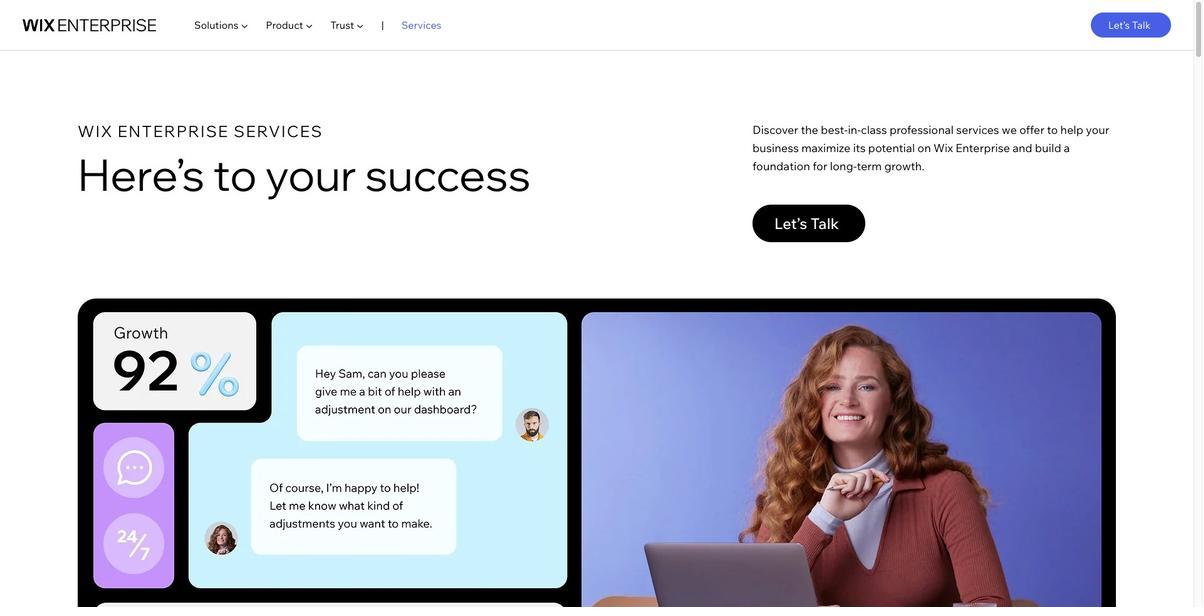 Task type: describe. For each thing, give the bounding box(es) containing it.
services
[[402, 19, 442, 31]]

wix enterprise services here's to your success
[[78, 122, 531, 203]]

solutions ▼
[[194, 19, 248, 31]]

wix
[[78, 122, 113, 141]]

we
[[1002, 123, 1017, 137]]

enterprise
[[118, 122, 229, 141]]

0 vertical spatial let's talk link
[[1091, 13, 1171, 38]]

growth.
[[885, 159, 925, 174]]

and
[[1013, 141, 1033, 155]]

0 horizontal spatial talk
[[811, 214, 839, 233]]

analytical components for traffic and growth tiled next to a chat suppport window. to the right of the chat window is an image of a woman working on a laptop. image
[[78, 299, 1116, 608]]

maximize
[[802, 141, 851, 155]]

build
[[1035, 141, 1062, 155]]

your inside wix enterprise services here's to your success
[[265, 147, 357, 203]]

class
[[861, 123, 887, 137]]

0 horizontal spatial let's talk link
[[753, 205, 866, 243]]

▼ for solutions ▼
[[241, 19, 248, 31]]

trust ▼
[[331, 19, 364, 31]]

services
[[234, 122, 323, 141]]

potential
[[868, 141, 915, 155]]

in-
[[848, 123, 861, 137]]

|
[[382, 19, 384, 31]]

1 horizontal spatial let's talk
[[1109, 19, 1151, 31]]

1 horizontal spatial let's
[[1109, 19, 1130, 31]]

services
[[956, 123, 1000, 137]]

0 vertical spatial talk
[[1132, 19, 1151, 31]]

your inside discover the best-in-class professional services we offer to help your business maximize its potential on wix enterprise and build a foundation for long-term growth.
[[1086, 123, 1110, 137]]

offer
[[1020, 123, 1045, 137]]



Task type: vqa. For each thing, say whether or not it's contained in the screenshot.
Let's Talk link
yes



Task type: locate. For each thing, give the bounding box(es) containing it.
0 horizontal spatial ▼
[[241, 19, 248, 31]]

1 horizontal spatial your
[[1086, 123, 1110, 137]]

0 horizontal spatial to
[[213, 147, 257, 203]]

1 vertical spatial to
[[213, 147, 257, 203]]

0 vertical spatial let's
[[1109, 19, 1130, 31]]

0 horizontal spatial let's talk
[[774, 214, 839, 233]]

1 vertical spatial let's talk link
[[753, 205, 866, 243]]

product
[[266, 19, 303, 31]]

0 horizontal spatial your
[[265, 147, 357, 203]]

wix
[[934, 141, 953, 155]]

1 horizontal spatial talk
[[1132, 19, 1151, 31]]

long-
[[830, 159, 857, 174]]

here's
[[78, 147, 205, 203]]

1 vertical spatial let's
[[774, 214, 807, 233]]

enterprise
[[956, 141, 1010, 155]]

your right help
[[1086, 123, 1110, 137]]

to inside discover the best-in-class professional services we offer to help your business maximize its potential on wix enterprise and build a foundation for long-term growth.
[[1047, 123, 1058, 137]]

the
[[801, 123, 819, 137]]

1 ▼ from the left
[[241, 19, 248, 31]]

discover the best-in-class professional services we offer to help your business maximize its potential on wix enterprise and build a foundation for long-term growth.
[[753, 123, 1110, 174]]

▼
[[241, 19, 248, 31], [306, 19, 313, 31], [356, 19, 364, 31]]

▼ right product
[[306, 19, 313, 31]]

success
[[365, 147, 531, 203]]

solutions
[[194, 19, 239, 31]]

professional
[[890, 123, 954, 137]]

business
[[753, 141, 799, 155]]

1 horizontal spatial ▼
[[306, 19, 313, 31]]

help
[[1061, 123, 1084, 137]]

0 horizontal spatial let's
[[774, 214, 807, 233]]

for
[[813, 159, 828, 174]]

3 ▼ from the left
[[356, 19, 364, 31]]

0 vertical spatial let's talk
[[1109, 19, 1151, 31]]

1 vertical spatial let's talk
[[774, 214, 839, 233]]

term
[[857, 159, 882, 174]]

1 horizontal spatial to
[[1047, 123, 1058, 137]]

2 ▼ from the left
[[306, 19, 313, 31]]

its
[[853, 141, 866, 155]]

talk
[[1132, 19, 1151, 31], [811, 214, 839, 233]]

to up build
[[1047, 123, 1058, 137]]

2 horizontal spatial ▼
[[356, 19, 364, 31]]

let's
[[1109, 19, 1130, 31], [774, 214, 807, 233]]

let's talk
[[1109, 19, 1151, 31], [774, 214, 839, 233]]

▼ for trust ▼
[[356, 19, 364, 31]]

▼ right trust
[[356, 19, 364, 31]]

▼ right solutions
[[241, 19, 248, 31]]

0 vertical spatial to
[[1047, 123, 1058, 137]]

1 vertical spatial your
[[265, 147, 357, 203]]

1 horizontal spatial let's talk link
[[1091, 13, 1171, 38]]

foundation
[[753, 159, 810, 174]]

discover
[[753, 123, 799, 137]]

product ▼
[[266, 19, 313, 31]]

let's talk link
[[1091, 13, 1171, 38], [753, 205, 866, 243]]

your
[[1086, 123, 1110, 137], [265, 147, 357, 203]]

▼ for product ▼
[[306, 19, 313, 31]]

on
[[918, 141, 931, 155]]

services link
[[393, 19, 450, 31]]

trust
[[331, 19, 354, 31]]

1 vertical spatial talk
[[811, 214, 839, 233]]

to
[[1047, 123, 1058, 137], [213, 147, 257, 203]]

to inside wix enterprise services here's to your success
[[213, 147, 257, 203]]

0 vertical spatial your
[[1086, 123, 1110, 137]]

to down 'services' on the top left
[[213, 147, 257, 203]]

a
[[1064, 141, 1070, 155]]

your down 'services' on the top left
[[265, 147, 357, 203]]

best-
[[821, 123, 848, 137]]



